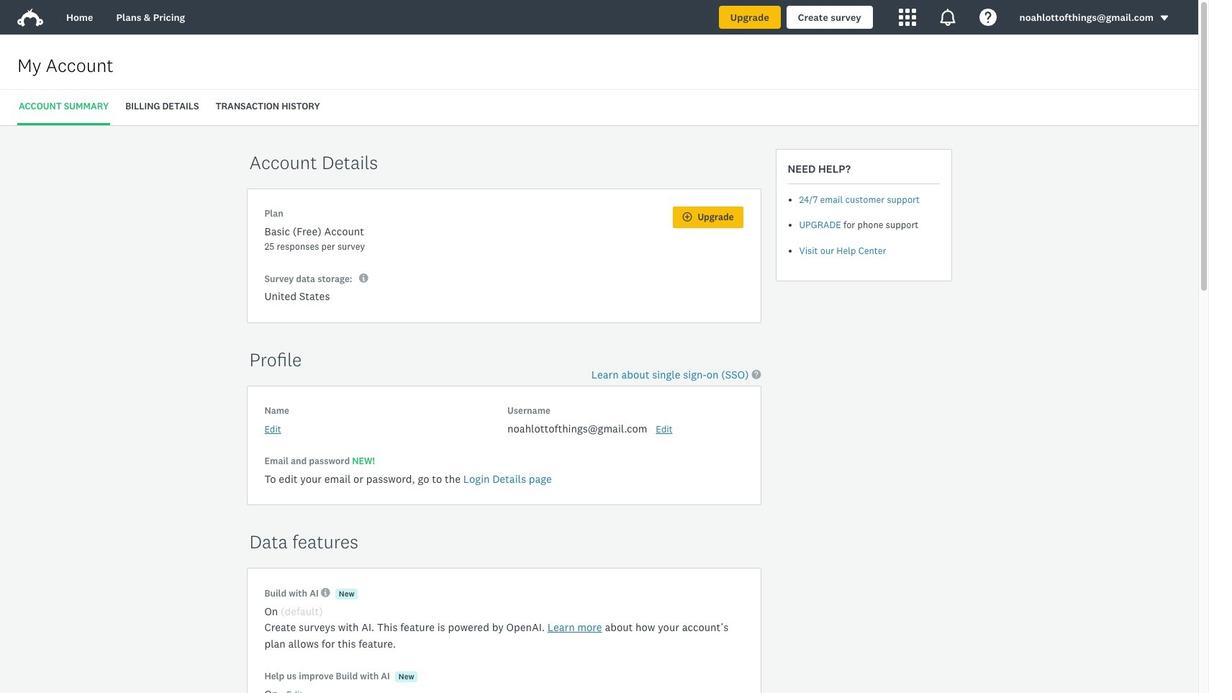 Task type: locate. For each thing, give the bounding box(es) containing it.
0 horizontal spatial products icon image
[[899, 9, 916, 26]]

1 products icon image from the left
[[899, 9, 916, 26]]

products icon image
[[899, 9, 916, 26], [939, 9, 956, 26]]

help icon image
[[979, 9, 997, 26]]

2 products icon image from the left
[[939, 9, 956, 26]]

1 horizontal spatial products icon image
[[939, 9, 956, 26]]



Task type: vqa. For each thing, say whether or not it's contained in the screenshot.
bottommost No issues Image
no



Task type: describe. For each thing, give the bounding box(es) containing it.
surveymonkey logo image
[[17, 9, 43, 27]]

dropdown arrow image
[[1160, 13, 1170, 23]]



